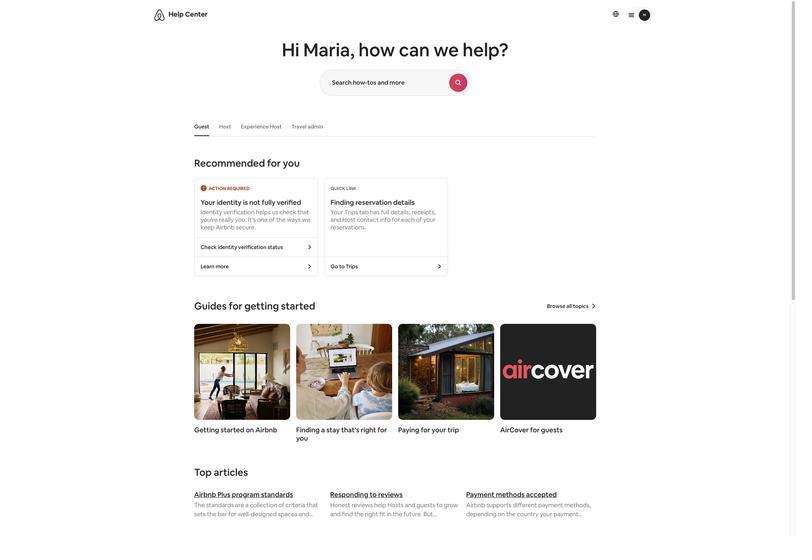 Task type: describe. For each thing, give the bounding box(es) containing it.
your for your trips tab has full details, receipts, and host contact info for each of your reservations.
[[331, 208, 344, 216]]

accepted
[[527, 491, 557, 499]]

of inside your trips tab has full details, receipts, and host contact info for each of your reservations.
[[416, 216, 422, 224]]

and inside your trips tab has full details, receipts, and host contact info for each of your reservations.
[[331, 216, 341, 224]]

may
[[374, 520, 386, 528]]

getting started on airbnb link
[[194, 324, 290, 435]]

quick link
[[331, 186, 357, 192]]

feedback
[[273, 520, 299, 528]]

1 horizontal spatial can
[[399, 38, 430, 62]]

quick
[[331, 186, 346, 192]]

aircover for guests
[[501, 426, 563, 435]]

and inside airbnb plus program standards the standards are a collection of criteria that sets the bar for well-designed spaces and exceptional hosts. based on feedback from guests, …
[[299, 511, 310, 519]]

account
[[467, 520, 489, 528]]

we inside identity verification helps us check that you're really you. it's one of the ways we keep airbnb secure.
[[302, 216, 311, 224]]

articles
[[214, 466, 248, 479]]

right inside responding to reviews honest reviews help hosts and guests to grow and find the right fit in the future. but sometimes you may get one you disagree with. you can …
[[365, 511, 378, 519]]

top articles
[[194, 466, 248, 479]]

go
[[331, 263, 338, 270]]

airbnb inside airbnb plus program standards the standards are a collection of criteria that sets the bar for well-designed spaces and exceptional hosts. based on feedback from guests, …
[[194, 491, 216, 499]]

methods,
[[565, 502, 592, 509]]

designed
[[251, 511, 277, 519]]

0 horizontal spatial started
[[221, 426, 245, 435]]

guests inside responding to reviews honest reviews help hosts and guests to grow and find the right fit in the future. but sometimes you may get one you disagree with. you can …
[[417, 502, 436, 509]]

0 vertical spatial started
[[281, 300, 316, 313]]

0 horizontal spatial is
[[243, 198, 248, 207]]

experience
[[241, 123, 269, 130]]

… inside responding to reviews honest reviews help hosts and guests to grow and find the right fit in the future. but sometimes you may get one you disagree with. you can …
[[354, 529, 358, 537]]

guest button
[[191, 120, 213, 134]]

a inside airbnb plus program standards the standards are a collection of criteria that sets the bar for well-designed spaces and exceptional hosts. based on feedback from guests, …
[[246, 502, 249, 509]]

spaces
[[278, 511, 298, 519]]

methods…
[[493, 529, 522, 537]]

check identity verification status
[[201, 244, 283, 251]]

… inside airbnb plus program standards the standards are a collection of criteria that sets the bar for well-designed spaces and exceptional hosts. based on feedback from guests, …
[[216, 529, 220, 537]]

get
[[387, 520, 397, 528]]

you're
[[201, 216, 218, 224]]

in
[[387, 511, 392, 519]]

the
[[194, 502, 205, 509]]

future.
[[404, 511, 423, 519]]

hi
[[282, 38, 300, 62]]

top
[[194, 466, 212, 479]]

that inside identity verification helps us check that you're really you. it's one of the ways we keep airbnb secure.
[[298, 208, 309, 216]]

sets
[[194, 511, 206, 519]]

guest
[[194, 123, 210, 130]]

you down "travel"
[[283, 157, 300, 170]]

has
[[370, 208, 380, 216]]

on inside 'payment methods accepted airbnb supports different payment methods, depending on the country your payment account is located in. we'll show you which payment methods…'
[[498, 511, 505, 519]]

a inside finding a stay that's right for you
[[321, 426, 325, 435]]

action required
[[209, 186, 250, 192]]

getting started on airbnb
[[194, 426, 278, 435]]

full
[[381, 208, 390, 216]]

responding to reviews honest reviews help hosts and guests to grow and find the right fit in the future. but sometimes you may get one you disagree with. you can …
[[331, 491, 460, 537]]

that's
[[342, 426, 360, 435]]

for inside finding a stay that's right for you
[[378, 426, 387, 435]]

fit
[[380, 511, 386, 519]]

details,
[[391, 208, 411, 216]]

your inside 'payment methods accepted airbnb supports different payment methods, depending on the country your payment account is located in. we'll show you which payment methods…'
[[540, 511, 553, 519]]

link
[[347, 186, 357, 192]]

finding a stay that's right for you
[[297, 426, 387, 443]]

identity
[[201, 208, 222, 216]]

1 horizontal spatial guests
[[542, 426, 563, 435]]

required
[[227, 186, 250, 192]]

which
[[568, 520, 584, 528]]

paying
[[399, 426, 420, 435]]

how
[[359, 38, 395, 62]]

identity for is
[[217, 198, 242, 207]]

stay
[[327, 426, 340, 435]]

1 horizontal spatial host
[[270, 123, 282, 130]]

0 horizontal spatial reviews
[[352, 502, 373, 509]]

fully
[[262, 198, 276, 207]]

country
[[517, 511, 539, 519]]

contact
[[357, 216, 379, 224]]

well-
[[238, 511, 251, 519]]

help center
[[169, 10, 208, 19]]

you inside 'payment methods accepted airbnb supports different payment methods, depending on the country your payment account is located in. we'll show you which payment methods…'
[[557, 520, 567, 528]]

on inside airbnb plus program standards the standards are a collection of criteria that sets the bar for well-designed spaces and exceptional hosts. based on feedback from guests, …
[[264, 520, 271, 528]]

to for go
[[339, 263, 345, 270]]

collection
[[250, 502, 277, 509]]

but
[[424, 511, 433, 519]]

exceptional
[[194, 520, 227, 528]]

from
[[300, 520, 314, 528]]

0 vertical spatial standards
[[261, 491, 293, 499]]

your for your identity is not fully verified
[[201, 198, 215, 207]]

hi maria, how can we help?
[[282, 38, 509, 62]]

learn more link
[[195, 257, 318, 276]]

1 vertical spatial trips
[[346, 263, 358, 270]]

payment methods accepted airbnb supports different payment methods, depending on the country your payment account is located in. we'll show you which payment methods…
[[467, 491, 592, 537]]

adult and child sitting at a table, searching airbnb listings on a laptop. image
[[297, 324, 393, 420]]

0 vertical spatial payment
[[539, 502, 564, 509]]

host button
[[216, 120, 235, 134]]

and up future.
[[405, 502, 416, 509]]

the inside identity verification helps us check that you're really you. it's one of the ways we keep airbnb secure.
[[276, 216, 286, 224]]

with.
[[447, 520, 460, 528]]

you.
[[235, 216, 247, 224]]

airbnb inside 'payment methods accepted airbnb supports different payment methods, depending on the country your payment account is located in. we'll show you which payment methods…'
[[467, 502, 486, 509]]

keep
[[201, 224, 215, 231]]

travel admin button
[[288, 120, 327, 134]]

finding reservation details
[[331, 198, 415, 207]]

for inside airbnb plus program standards the standards are a collection of criteria that sets the bar for well-designed spaces and exceptional hosts. based on feedback from guests, …
[[229, 511, 237, 519]]

methods
[[496, 491, 525, 499]]

airbnb plus program standards link
[[194, 491, 325, 500]]

to for responding
[[370, 491, 377, 499]]

0 vertical spatial we
[[434, 38, 459, 62]]

finding for finding reservation details
[[331, 198, 354, 207]]

criteria
[[286, 502, 306, 509]]

details
[[394, 198, 415, 207]]

helps
[[256, 208, 271, 216]]

help?
[[463, 38, 509, 62]]

find
[[342, 511, 353, 519]]

depending
[[467, 511, 497, 519]]

and down the honest
[[331, 511, 341, 519]]



Task type: vqa. For each thing, say whether or not it's contained in the screenshot.
topmost a
yes



Task type: locate. For each thing, give the bounding box(es) containing it.
1 horizontal spatial a
[[321, 426, 325, 435]]

0 horizontal spatial one
[[257, 216, 268, 224]]

that inside airbnb plus program standards the standards are a collection of criteria that sets the bar for well-designed spaces and exceptional hosts. based on feedback from guests, …
[[307, 502, 318, 509]]

your inside your trips tab has full details, receipts, and host contact info for each of your reservations.
[[331, 208, 344, 216]]

2 horizontal spatial host
[[343, 216, 356, 224]]

finding down quick link
[[331, 198, 354, 207]]

you left stay at left bottom
[[297, 434, 308, 443]]

experience host
[[241, 123, 282, 130]]

1 horizontal spatial to
[[370, 491, 377, 499]]

to left grow
[[437, 502, 443, 509]]

airbnb
[[216, 224, 235, 231], [256, 426, 278, 435], [194, 491, 216, 499], [467, 502, 486, 509]]

go to trips link
[[325, 257, 448, 276]]

2 horizontal spatial on
[[498, 511, 505, 519]]

1 horizontal spatial your
[[331, 208, 344, 216]]

started
[[281, 300, 316, 313], [221, 426, 245, 435]]

the inside 'payment methods accepted airbnb supports different payment methods, depending on the country your payment account is located in. we'll show you which payment methods…'
[[507, 511, 516, 519]]

host right the experience
[[270, 123, 282, 130]]

1 vertical spatial on
[[498, 511, 505, 519]]

is inside 'payment methods accepted airbnb supports different payment methods, depending on the country your payment account is located in. we'll show you which payment methods…'
[[491, 520, 495, 528]]

1 horizontal spatial is
[[491, 520, 495, 528]]

we'll
[[526, 520, 539, 528]]

that right criteria
[[307, 502, 318, 509]]

started right "getting"
[[221, 426, 245, 435]]

trips left tab
[[345, 208, 358, 216]]

1 vertical spatial to
[[370, 491, 377, 499]]

learn
[[201, 263, 215, 270]]

right right that's
[[361, 426, 377, 435]]

1 horizontal spatial of
[[279, 502, 285, 509]]

and left tab
[[331, 216, 341, 224]]

on
[[246, 426, 254, 435], [498, 511, 505, 519], [264, 520, 271, 528]]

really
[[219, 216, 234, 224]]

check identity verification status link
[[195, 238, 318, 257]]

1 horizontal spatial reviews
[[379, 491, 403, 499]]

reviews
[[379, 491, 403, 499], [352, 502, 373, 509]]

0 vertical spatial trips
[[345, 208, 358, 216]]

maria,
[[304, 38, 355, 62]]

1 vertical spatial payment
[[554, 511, 579, 519]]

secure.
[[236, 224, 256, 231]]

is left not
[[243, 198, 248, 207]]

grow
[[444, 502, 459, 509]]

1 horizontal spatial on
[[264, 520, 271, 528]]

reviews down 'responding'
[[352, 502, 373, 509]]

honest
[[331, 502, 351, 509]]

0 horizontal spatial can
[[342, 529, 352, 537]]

identity for verification
[[218, 244, 237, 251]]

0 vertical spatial a
[[321, 426, 325, 435]]

finding a stay that's right for you link
[[297, 324, 393, 443]]

check
[[201, 244, 217, 251]]

experience host button
[[237, 120, 286, 134]]

a
[[321, 426, 325, 435], [246, 502, 249, 509]]

paying for your trip
[[399, 426, 459, 435]]

1 horizontal spatial we
[[434, 38, 459, 62]]

recommended
[[194, 157, 265, 170]]

payment down accepted
[[539, 502, 564, 509]]

host
[[219, 123, 231, 130], [270, 123, 282, 130], [343, 216, 356, 224]]

0 vertical spatial to
[[339, 263, 345, 270]]

that right check
[[298, 208, 309, 216]]

verification inside identity verification helps us check that you're really you. it's one of the ways we keep airbnb secure.
[[224, 208, 255, 216]]

disagree
[[422, 520, 446, 528]]

your trips tab has full details, receipts, and host contact info for each of your reservations.
[[331, 208, 436, 231]]

travel
[[292, 123, 307, 130]]

1 horizontal spatial standards
[[261, 491, 293, 499]]

…
[[216, 529, 220, 537], [354, 529, 358, 537]]

verification up learn more link
[[239, 244, 267, 251]]

0 vertical spatial one
[[257, 216, 268, 224]]

trips right go
[[346, 263, 358, 270]]

verification down your identity is not fully verified
[[224, 208, 255, 216]]

0 vertical spatial identity
[[217, 198, 242, 207]]

standards up bar
[[206, 502, 234, 509]]

can down the 'sometimes'
[[342, 529, 352, 537]]

1 vertical spatial started
[[221, 426, 245, 435]]

0 horizontal spatial your
[[201, 198, 215, 207]]

your inside your trips tab has full details, receipts, and host contact info for each of your reservations.
[[424, 216, 436, 224]]

tab
[[360, 208, 369, 216]]

main navigation menu image
[[640, 9, 651, 21]]

… down the 'sometimes'
[[354, 529, 358, 537]]

can inside responding to reviews honest reviews help hosts and guests to grow and find the right fit in the future. but sometimes you may get one you disagree with. you can …
[[342, 529, 352, 537]]

your right the each
[[424, 216, 436, 224]]

to right go
[[339, 263, 345, 270]]

one inside responding to reviews honest reviews help hosts and guests to grow and find the right fit in the future. but sometimes you may get one you disagree with. you can …
[[398, 520, 409, 528]]

of up spaces
[[279, 502, 285, 509]]

learn more
[[201, 263, 229, 270]]

more
[[216, 263, 229, 270]]

identity verification helps us check that you're really you. it's one of the ways we keep airbnb secure.
[[201, 208, 311, 231]]

standards up collection
[[261, 491, 293, 499]]

1 horizontal spatial …
[[354, 529, 358, 537]]

of right the each
[[416, 216, 422, 224]]

identity
[[217, 198, 242, 207], [218, 244, 237, 251]]

1 vertical spatial we
[[302, 216, 311, 224]]

guests up but
[[417, 502, 436, 509]]

you
[[283, 157, 300, 170], [297, 434, 308, 443], [363, 520, 373, 528], [410, 520, 420, 528], [557, 520, 567, 528]]

one inside identity verification helps us check that you're really you. it's one of the ways we keep airbnb secure.
[[257, 216, 268, 224]]

your
[[201, 198, 215, 207], [331, 208, 344, 216]]

1 horizontal spatial one
[[398, 520, 409, 528]]

1 vertical spatial your
[[331, 208, 344, 216]]

payment methods accepted link
[[467, 491, 597, 500]]

finding for finding a stay that's right for you
[[297, 426, 320, 435]]

your up identity
[[201, 198, 215, 207]]

of inside identity verification helps us check that you're really you. it's one of the ways we keep airbnb secure.
[[269, 216, 275, 224]]

the logo for aircover, in red and white letters, on a black background. image
[[501, 324, 597, 420]]

airbnb homepage image
[[154, 9, 166, 21]]

your identity is not fully verified
[[201, 198, 302, 207]]

2 horizontal spatial of
[[416, 216, 422, 224]]

a left stay at left bottom
[[321, 426, 325, 435]]

2 vertical spatial your
[[540, 511, 553, 519]]

1 vertical spatial your
[[432, 426, 447, 435]]

1 vertical spatial finding
[[297, 426, 320, 435]]

payment
[[467, 491, 495, 499]]

1 vertical spatial verification
[[239, 244, 267, 251]]

your up 'show'
[[540, 511, 553, 519]]

right left fit
[[365, 511, 378, 519]]

we
[[434, 38, 459, 62], [302, 216, 311, 224]]

us
[[272, 208, 278, 216]]

can
[[399, 38, 430, 62], [342, 529, 352, 537]]

host inside your trips tab has full details, receipts, and host contact info for each of your reservations.
[[343, 216, 356, 224]]

0 vertical spatial right
[[361, 426, 377, 435]]

one right it's
[[257, 216, 268, 224]]

1 vertical spatial right
[[365, 511, 378, 519]]

0 vertical spatial verification
[[224, 208, 255, 216]]

tab list
[[191, 117, 597, 136]]

0 horizontal spatial finding
[[297, 426, 320, 435]]

the right find
[[355, 511, 364, 519]]

trip
[[448, 426, 459, 435]]

the right in
[[393, 511, 403, 519]]

0 horizontal spatial standards
[[206, 502, 234, 509]]

to up help
[[370, 491, 377, 499]]

go to trips
[[331, 263, 358, 270]]

for inside your trips tab has full details, receipts, and host contact info for each of your reservations.
[[392, 216, 400, 224]]

verified
[[277, 198, 302, 207]]

1 vertical spatial can
[[342, 529, 352, 537]]

airbnb inside identity verification helps us check that you're really you. it's one of the ways we keep airbnb secure.
[[216, 224, 235, 231]]

1 vertical spatial is
[[491, 520, 495, 528]]

one
[[257, 216, 268, 224], [398, 520, 409, 528]]

responding to reviews link
[[331, 491, 461, 500]]

Search how-tos and more search field
[[320, 70, 450, 96]]

2 vertical spatial on
[[264, 520, 271, 528]]

1 horizontal spatial finding
[[331, 198, 354, 207]]

plus
[[218, 491, 231, 499]]

1 vertical spatial reviews
[[352, 502, 373, 509]]

it's
[[248, 216, 256, 224]]

of left check
[[269, 216, 275, 224]]

help center link
[[169, 10, 208, 19]]

the up exceptional
[[207, 511, 217, 519]]

1 vertical spatial standards
[[206, 502, 234, 509]]

1 vertical spatial one
[[398, 520, 409, 528]]

is left located
[[491, 520, 495, 528]]

a right are
[[246, 502, 249, 509]]

you inside finding a stay that's right for you
[[297, 434, 308, 443]]

ways
[[287, 216, 301, 224]]

person opening a glass sliding door in a nicely designed space image
[[194, 324, 290, 420]]

0 horizontal spatial a
[[246, 502, 249, 509]]

responding
[[331, 491, 369, 499]]

0 horizontal spatial host
[[219, 123, 231, 130]]

your left trip
[[432, 426, 447, 435]]

payment down account
[[467, 529, 492, 537]]

not
[[250, 198, 261, 207]]

None search field
[[320, 70, 471, 96]]

your up reservations.
[[331, 208, 344, 216]]

started right the getting
[[281, 300, 316, 313]]

0 horizontal spatial guests
[[417, 502, 436, 509]]

to
[[339, 263, 345, 270], [370, 491, 377, 499], [437, 502, 443, 509]]

0 horizontal spatial …
[[216, 529, 220, 537]]

can right how
[[399, 38, 430, 62]]

of
[[269, 216, 275, 224], [416, 216, 422, 224], [279, 502, 285, 509]]

0 vertical spatial is
[[243, 198, 248, 207]]

0 vertical spatial your
[[201, 198, 215, 207]]

airbnb plus program standards the standards are a collection of criteria that sets the bar for well-designed spaces and exceptional hosts. based on feedback from guests, …
[[194, 491, 318, 537]]

0 vertical spatial guests
[[542, 426, 563, 435]]

0 vertical spatial finding
[[331, 198, 354, 207]]

right inside finding a stay that's right for you
[[361, 426, 377, 435]]

payment up which
[[554, 511, 579, 519]]

host left tab
[[343, 216, 356, 224]]

identity down action required
[[217, 198, 242, 207]]

guests,
[[194, 529, 214, 537]]

aircover for guests link
[[501, 324, 597, 435]]

0 horizontal spatial to
[[339, 263, 345, 270]]

travel admin
[[292, 123, 323, 130]]

guests right the aircover
[[542, 426, 563, 435]]

guests
[[542, 426, 563, 435], [417, 502, 436, 509]]

0 horizontal spatial we
[[302, 216, 311, 224]]

0 vertical spatial your
[[424, 216, 436, 224]]

receipts,
[[412, 208, 436, 216]]

trips inside your trips tab has full details, receipts, and host contact info for each of your reservations.
[[345, 208, 358, 216]]

getting
[[245, 300, 279, 313]]

you right 'show'
[[557, 520, 567, 528]]

bar
[[218, 511, 227, 519]]

1 … from the left
[[216, 529, 220, 537]]

tab list containing guest
[[191, 117, 597, 136]]

1 vertical spatial a
[[246, 502, 249, 509]]

finding left stay at left bottom
[[297, 426, 320, 435]]

2 horizontal spatial to
[[437, 502, 443, 509]]

… down exceptional
[[216, 529, 220, 537]]

2 vertical spatial payment
[[467, 529, 492, 537]]

2 … from the left
[[354, 529, 358, 537]]

0 vertical spatial reviews
[[379, 491, 403, 499]]

finding inside finding a stay that's right for you
[[297, 426, 320, 435]]

show
[[541, 520, 555, 528]]

0 horizontal spatial on
[[246, 426, 254, 435]]

sometimes
[[331, 520, 361, 528]]

you down future.
[[410, 520, 420, 528]]

you
[[331, 529, 341, 537]]

paying for your trip link
[[399, 324, 495, 435]]

1 vertical spatial that
[[307, 502, 318, 509]]

one right get
[[398, 520, 409, 528]]

are
[[235, 502, 244, 509]]

the up located
[[507, 511, 516, 519]]

a house in the woods with floor to ceiling windows, with a person relaxing inside. image
[[399, 324, 495, 420]]

0 horizontal spatial of
[[269, 216, 275, 224]]

0 vertical spatial that
[[298, 208, 309, 216]]

of inside airbnb plus program standards the standards are a collection of criteria that sets the bar for well-designed spaces and exceptional hosts. based on feedback from guests, …
[[279, 502, 285, 509]]

in.
[[519, 520, 525, 528]]

host right guest
[[219, 123, 231, 130]]

identity right check at top
[[218, 244, 237, 251]]

you left may
[[363, 520, 373, 528]]

each
[[402, 216, 415, 224]]

reservations.
[[331, 224, 367, 231]]

supports
[[487, 502, 512, 509]]

the
[[276, 216, 286, 224], [207, 511, 217, 519], [355, 511, 364, 519], [393, 511, 403, 519], [507, 511, 516, 519]]

0 vertical spatial can
[[399, 38, 430, 62]]

2 vertical spatial to
[[437, 502, 443, 509]]

reviews up hosts
[[379, 491, 403, 499]]

1 horizontal spatial started
[[281, 300, 316, 313]]

and up from
[[299, 511, 310, 519]]

1 vertical spatial identity
[[218, 244, 237, 251]]

1 vertical spatial guests
[[417, 502, 436, 509]]

the inside airbnb plus program standards the standards are a collection of criteria that sets the bar for well-designed spaces and exceptional hosts. based on feedback from guests, …
[[207, 511, 217, 519]]

based
[[246, 520, 263, 528]]

the left 'ways'
[[276, 216, 286, 224]]

0 vertical spatial on
[[246, 426, 254, 435]]



